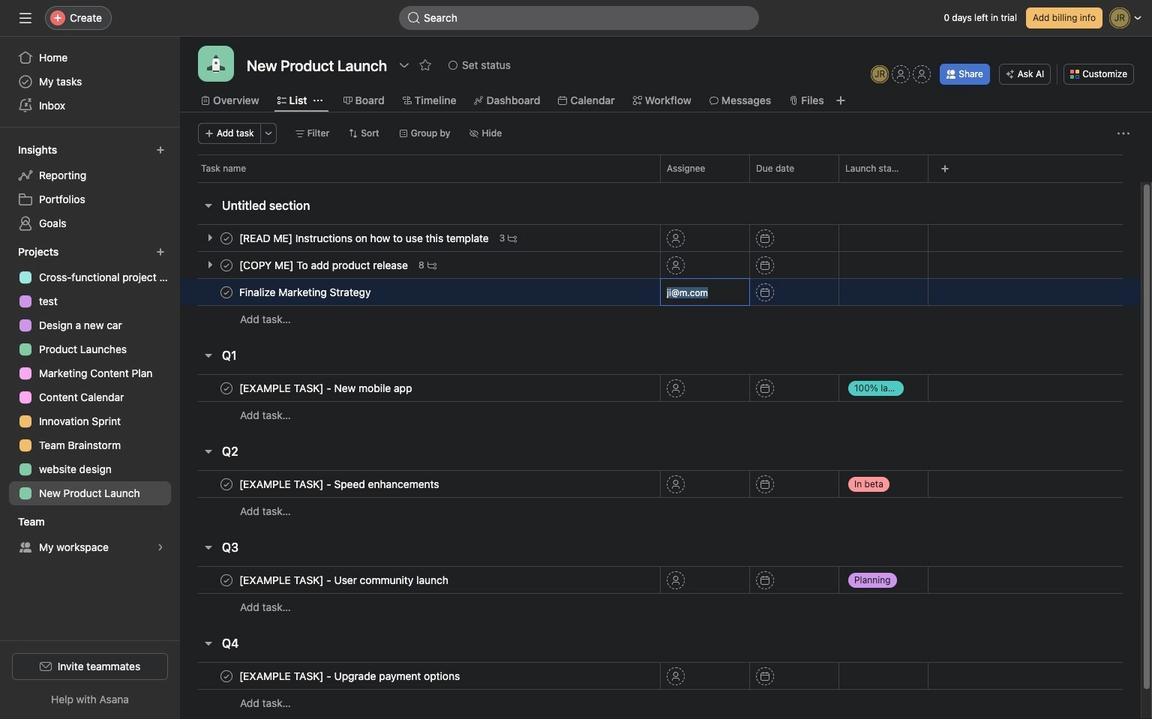 Task type: locate. For each thing, give the bounding box(es) containing it.
2 vertical spatial task name text field
[[236, 477, 444, 492]]

mark complete image for mark complete option inside the '[example task] - speed enhancements' cell
[[218, 475, 236, 493]]

collapse task list for this group image
[[203, 446, 215, 458], [203, 638, 215, 650]]

[example task] - new mobile app cell
[[180, 374, 660, 402]]

expand subtask list for the task [read me] instructions on how to use this template image
[[204, 232, 216, 244]]

task name text field inside [example task] - new mobile app cell
[[236, 381, 417, 396]]

Mark complete checkbox
[[218, 229, 236, 247], [218, 475, 236, 493], [218, 571, 236, 589]]

4 task name text field from the top
[[236, 669, 465, 684]]

task name text field inside [example task] - user community launch cell
[[236, 573, 453, 588]]

mark complete checkbox inside '[example task] - speed enhancements' cell
[[218, 475, 236, 493]]

2 mark complete checkbox from the top
[[218, 475, 236, 493]]

task name text field for mark complete option in [example task] - user community launch cell
[[236, 573, 453, 588]]

mark complete image inside [example task] - user community launch cell
[[218, 571, 236, 589]]

Task name text field
[[236, 285, 375, 300], [236, 381, 417, 396], [236, 573, 453, 588], [236, 669, 465, 684]]

mark complete checkbox inside [example task] - user community launch cell
[[218, 571, 236, 589]]

header q1 tree grid
[[180, 374, 1141, 429]]

task name text field inside the [example task] - upgrade payment options cell
[[236, 669, 465, 684]]

see details, my workspace image
[[156, 543, 165, 552]]

1 vertical spatial mark complete checkbox
[[218, 475, 236, 493]]

mark complete checkbox inside the [example task] - upgrade payment options cell
[[218, 667, 236, 685]]

2 mark complete image from the top
[[218, 667, 236, 685]]

1 vertical spatial collapse task list for this group image
[[203, 638, 215, 650]]

add to starred image
[[419, 59, 431, 71]]

task name text field for 3 subtasks image
[[236, 231, 493, 246]]

global element
[[0, 37, 180, 127]]

1 task name text field from the top
[[236, 231, 493, 246]]

3 mark complete checkbox from the top
[[218, 379, 236, 397]]

task name text field inside [copy me] to add product release cell
[[236, 258, 413, 273]]

0 vertical spatial task name text field
[[236, 231, 493, 246]]

more actions image
[[1118, 128, 1130, 140]]

mark complete image for mark complete checkbox in the finalize marketing strategy cell
[[218, 283, 236, 301]]

collapse task list for this group image
[[203, 200, 215, 212], [203, 350, 215, 362], [203, 542, 215, 554]]

mark complete image inside finalize marketing strategy cell
[[218, 283, 236, 301]]

mark complete image inside [example task] - new mobile app cell
[[218, 379, 236, 397]]

isinverse image
[[408, 12, 420, 24]]

task name text field inside finalize marketing strategy cell
[[236, 285, 375, 300]]

0 vertical spatial collapse task list for this group image
[[203, 200, 215, 212]]

Task name text field
[[236, 231, 493, 246], [236, 258, 413, 273], [236, 477, 444, 492]]

None text field
[[243, 52, 391, 79]]

task name text field inside '[example task] - speed enhancements' cell
[[236, 477, 444, 492]]

expand subtask list for the task [copy me] to add product release image
[[204, 259, 216, 271]]

mark complete image
[[218, 256, 236, 274], [218, 667, 236, 685]]

8 subtasks image
[[427, 261, 436, 270]]

2 vertical spatial collapse task list for this group image
[[203, 542, 215, 554]]

1 mark complete image from the top
[[218, 229, 236, 247]]

0 vertical spatial mark complete checkbox
[[218, 229, 236, 247]]

task name text field for 8 subtasks image
[[236, 258, 413, 273]]

task name text field inside the [read me] instructions on how to use this template cell
[[236, 231, 493, 246]]

2 collapse task list for this group image from the top
[[203, 638, 215, 650]]

insights element
[[0, 137, 180, 239]]

row
[[180, 155, 1152, 182], [198, 182, 1123, 183], [180, 224, 1141, 252], [180, 251, 1141, 279], [180, 278, 1141, 306], [180, 305, 1141, 333], [180, 374, 1141, 402], [180, 401, 1141, 429], [180, 470, 1141, 498], [180, 497, 1141, 525], [180, 566, 1141, 594], [180, 593, 1141, 621], [180, 662, 1141, 690], [180, 689, 1141, 717]]

header q3 tree grid
[[180, 566, 1141, 621]]

2 vertical spatial mark complete checkbox
[[218, 571, 236, 589]]

0 vertical spatial collapse task list for this group image
[[203, 446, 215, 458]]

2 mark complete checkbox from the top
[[218, 283, 236, 301]]

mark complete image for mark complete option in [example task] - user community launch cell
[[218, 571, 236, 589]]

add field image
[[941, 164, 950, 173]]

1 task name text field from the top
[[236, 285, 375, 300]]

3 mark complete image from the top
[[218, 379, 236, 397]]

1 collapse task list for this group image from the top
[[203, 446, 215, 458]]

2 collapse task list for this group image from the top
[[203, 350, 215, 362]]

collapse task list for this group image for header q4 tree grid
[[203, 638, 215, 650]]

mark complete checkbox for collapse task list for this group image associated with 'header q3' tree grid
[[218, 571, 236, 589]]

[example task] - speed enhancements cell
[[180, 470, 660, 498]]

1 mark complete checkbox from the top
[[218, 256, 236, 274]]

3 collapse task list for this group image from the top
[[203, 542, 215, 554]]

1 vertical spatial task name text field
[[236, 258, 413, 273]]

mark complete image inside '[example task] - speed enhancements' cell
[[218, 475, 236, 493]]

mark complete checkbox inside [example task] - new mobile app cell
[[218, 379, 236, 397]]

5 mark complete image from the top
[[218, 571, 236, 589]]

3 task name text field from the top
[[236, 573, 453, 588]]

Mark complete checkbox
[[218, 256, 236, 274], [218, 283, 236, 301], [218, 379, 236, 397], [218, 667, 236, 685]]

[copy me] to add product release cell
[[180, 251, 660, 279]]

task name text field for mark complete checkbox in the finalize marketing strategy cell
[[236, 285, 375, 300]]

header untitled section tree grid
[[180, 224, 1141, 333]]

1 mark complete checkbox from the top
[[218, 229, 236, 247]]

1 mark complete image from the top
[[218, 256, 236, 274]]

4 mark complete image from the top
[[218, 475, 236, 493]]

2 task name text field from the top
[[236, 381, 417, 396]]

mark complete image
[[218, 229, 236, 247], [218, 283, 236, 301], [218, 379, 236, 397], [218, 475, 236, 493], [218, 571, 236, 589]]

1 collapse task list for this group image from the top
[[203, 200, 215, 212]]

3 task name text field from the top
[[236, 477, 444, 492]]

list box
[[399, 6, 759, 30]]

mark complete checkbox inside finalize marketing strategy cell
[[218, 283, 236, 301]]

mark complete checkbox for finalize marketing strategy cell
[[218, 283, 236, 301]]

1 vertical spatial mark complete image
[[218, 667, 236, 685]]

tab actions image
[[313, 96, 322, 105]]

3 mark complete checkbox from the top
[[218, 571, 236, 589]]

2 mark complete image from the top
[[218, 283, 236, 301]]

2 task name text field from the top
[[236, 258, 413, 273]]

0 vertical spatial mark complete image
[[218, 256, 236, 274]]

4 mark complete checkbox from the top
[[218, 667, 236, 685]]

1 vertical spatial collapse task list for this group image
[[203, 350, 215, 362]]

mark complete checkbox for the [example task] - upgrade payment options cell
[[218, 667, 236, 685]]



Task type: vqa. For each thing, say whether or not it's contained in the screenshot.
starred 'ELEMENT'
no



Task type: describe. For each thing, give the bounding box(es) containing it.
details image
[[642, 288, 651, 297]]

header q4 tree grid
[[180, 662, 1141, 717]]

finalize marketing strategy cell
[[180, 278, 660, 306]]

teams element
[[0, 509, 180, 563]]

mark complete image for mark complete option inside the [read me] instructions on how to use this template cell
[[218, 229, 236, 247]]

mark complete image inside the [example task] - upgrade payment options cell
[[218, 667, 236, 685]]

details image
[[642, 234, 651, 243]]

mark complete image for mark complete checkbox within [example task] - new mobile app cell
[[218, 379, 236, 397]]

add tab image
[[835, 95, 847, 107]]

mark complete checkbox inside the [read me] instructions on how to use this template cell
[[218, 229, 236, 247]]

[example task] - upgrade payment options cell
[[180, 662, 660, 690]]

show options image
[[398, 59, 410, 71]]

mark complete checkbox for [example task] - new mobile app cell
[[218, 379, 236, 397]]

task name text field for mark complete checkbox within [example task] - new mobile app cell
[[236, 381, 417, 396]]

projects element
[[0, 239, 180, 509]]

mark complete checkbox for collapse task list for this group icon related to header q2 tree grid at the bottom
[[218, 475, 236, 493]]

move tasks between sections image
[[615, 234, 624, 243]]

collapse task list for this group image for header q2 tree grid at the bottom
[[203, 446, 215, 458]]

task name text field for mark complete checkbox in the [example task] - upgrade payment options cell
[[236, 669, 465, 684]]

jr image
[[875, 65, 886, 83]]

collapse task list for this group image for 'header q3' tree grid
[[203, 542, 215, 554]]

collapse task list for this group image for header untitled section tree grid at the top
[[203, 200, 215, 212]]

3 subtasks image
[[508, 234, 517, 243]]

[example task] - user community launch cell
[[180, 566, 660, 594]]

collapse task list for this group image for header q1 tree grid
[[203, 350, 215, 362]]

[read me] instructions on how to use this template cell
[[180, 224, 660, 252]]

mark complete checkbox inside [copy me] to add product release cell
[[218, 256, 236, 274]]

new insights image
[[156, 146, 165, 155]]

more actions image
[[264, 129, 273, 138]]

hide sidebar image
[[20, 12, 32, 24]]

rocket image
[[207, 55, 225, 73]]

new project or portfolio image
[[156, 248, 165, 257]]

header q2 tree grid
[[180, 470, 1141, 525]]



